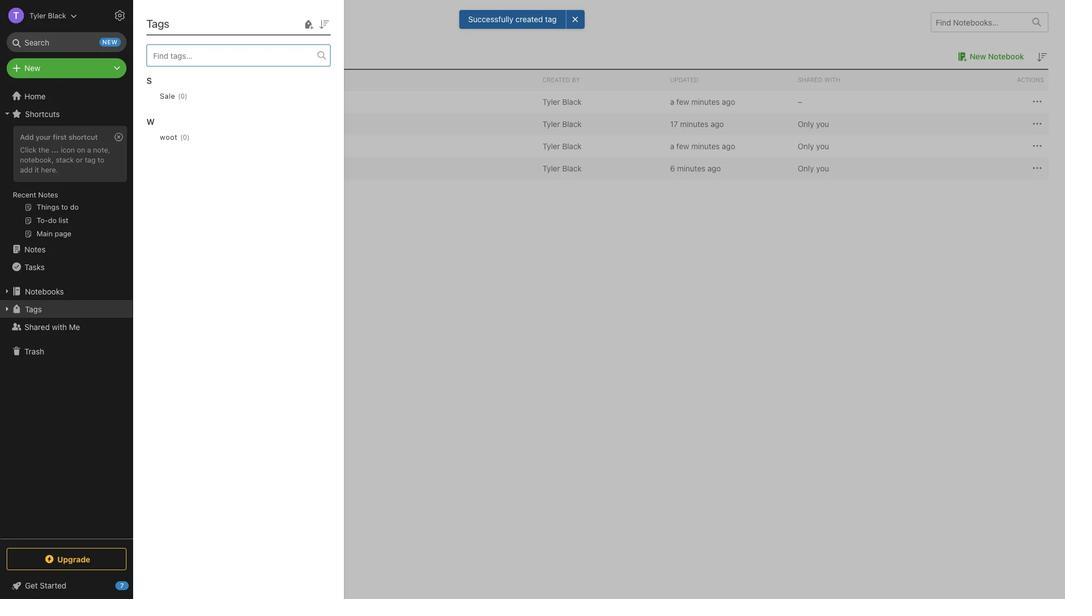 Task type: locate. For each thing, give the bounding box(es) containing it.
0 vertical spatial only
[[798, 119, 814, 128]]

ago inside to-do list row
[[708, 163, 721, 173]]

notebook inside button
[[201, 97, 237, 106]]

tag right created
[[545, 14, 557, 24]]

a right the on
[[87, 145, 91, 154]]

black
[[48, 11, 66, 20], [562, 97, 582, 106], [562, 119, 582, 128], [562, 141, 582, 151], [562, 163, 582, 173]]

0 for woot
[[183, 133, 187, 141]]

create new tag image
[[302, 17, 315, 31]]

you for 6 minutes ago
[[817, 163, 830, 173]]

1 vertical spatial only
[[798, 141, 814, 151]]

notebooks
[[150, 16, 203, 28], [25, 287, 64, 296]]

few down 17
[[677, 141, 690, 151]]

) inside woot ( 0 )
[[187, 133, 190, 141]]

2 a few minutes ago from the top
[[670, 141, 736, 151]]

Find tags… text field
[[147, 48, 317, 63]]

with
[[825, 76, 841, 83]]

you
[[817, 119, 830, 128], [817, 141, 830, 151], [817, 163, 830, 173]]

new inside 'popup button'
[[24, 63, 40, 73]]

a for only you
[[670, 141, 675, 151]]

0 horizontal spatial notebooks
[[25, 287, 64, 296]]

notebook
[[156, 51, 193, 61]]

1 vertical spatial a few minutes ago
[[670, 141, 736, 151]]

0 vertical spatial a few minutes ago
[[670, 97, 736, 106]]

w
[[147, 117, 155, 127]]

notes right recent
[[38, 190, 58, 199]]

updated
[[670, 76, 699, 83]]

tyler black for to-do list row
[[543, 163, 582, 173]]

black for things to do row in the top of the page
[[562, 141, 582, 151]]

only you inside main page row
[[798, 119, 830, 128]]

only
[[798, 119, 814, 128], [798, 141, 814, 151], [798, 163, 814, 173]]

tyler black inside first notebook row
[[543, 97, 582, 106]]

black inside things to do row
[[562, 141, 582, 151]]

0 horizontal spatial tag
[[85, 155, 96, 164]]

group containing add your first shortcut
[[0, 123, 133, 245]]

black inside main page row
[[562, 119, 582, 128]]

) inside sale ( 0 )
[[185, 92, 187, 100]]

row group containing s
[[147, 67, 340, 161]]

notebook right first
[[201, 97, 237, 106]]

icon on a note, notebook, stack or tag to add it here.
[[20, 145, 110, 174]]

home link
[[0, 87, 133, 105]]

black up things to do row in the top of the page
[[562, 119, 582, 128]]

tyler black inside main page row
[[543, 119, 582, 128]]

new search field
[[14, 32, 121, 52]]

1 vertical spatial only you
[[798, 141, 830, 151]]

note,
[[93, 145, 110, 154]]

black inside to-do list row
[[562, 163, 582, 173]]

0 vertical spatial 0
[[181, 92, 185, 100]]

tyler black down 'created by'
[[543, 97, 582, 106]]

tyler inside first notebook row
[[543, 97, 560, 106]]

7
[[120, 582, 124, 589]]

2 vertical spatial only you
[[798, 163, 830, 173]]

black inside first notebook row
[[562, 97, 582, 106]]

a up 6
[[670, 141, 675, 151]]

main page row
[[150, 113, 1049, 135]]

tags up shared
[[25, 304, 42, 314]]

minutes up '17 minutes ago' at the top of page
[[692, 97, 720, 106]]

2 only from the top
[[798, 141, 814, 151]]

1 horizontal spatial notebooks
[[150, 16, 203, 28]]

created
[[516, 14, 543, 24]]

minutes right 17
[[680, 119, 709, 128]]

minutes right 6
[[677, 163, 706, 173]]

1 horizontal spatial tag
[[545, 14, 557, 24]]

a few minutes ago for –
[[670, 97, 736, 106]]

new up actions button
[[970, 52, 987, 61]]

first
[[53, 133, 67, 142]]

1 vertical spatial 0
[[183, 133, 187, 141]]

Help and Learning task checklist field
[[0, 577, 133, 595]]

created by
[[543, 76, 580, 83]]

few for –
[[677, 97, 690, 106]]

expand notebooks image
[[3, 287, 12, 296]]

black for main page row at the top
[[562, 119, 582, 128]]

black up search text field
[[48, 11, 66, 20]]

s
[[147, 75, 152, 85]]

0 vertical spatial (
[[178, 92, 181, 100]]

0 vertical spatial notebook
[[989, 52, 1025, 61]]

0 vertical spatial notebooks
[[150, 16, 203, 28]]

shared with button
[[794, 70, 921, 90]]

1 vertical spatial (
[[180, 133, 183, 141]]

home
[[24, 91, 46, 101]]

tag actions image
[[190, 133, 207, 142]]

a inside icon on a note, notebook, stack or tag to add it here.
[[87, 145, 91, 154]]

ago right 6
[[708, 163, 721, 173]]

1 vertical spatial new
[[24, 63, 40, 73]]

sort options image
[[317, 17, 331, 31]]

tree containing home
[[0, 87, 133, 538]]

it
[[35, 165, 39, 174]]

tyler black for main page row at the top
[[543, 119, 582, 128]]

0 vertical spatial only you
[[798, 119, 830, 128]]

notebooks down the tasks
[[25, 287, 64, 296]]

started
[[40, 581, 66, 591]]

notebook up actions button
[[989, 52, 1025, 61]]

a up 17
[[670, 97, 675, 106]]

Tag actions field
[[190, 131, 207, 143]]

tree
[[0, 87, 133, 538]]

click
[[20, 145, 37, 154]]

first
[[184, 97, 199, 106]]

only you inside things to do row
[[798, 141, 830, 151]]

notebooks up notebook
[[150, 16, 203, 28]]

on
[[77, 145, 85, 154]]

notes
[[38, 190, 58, 199], [24, 244, 46, 254]]

1 vertical spatial tags
[[25, 304, 42, 314]]

0 vertical spatial you
[[817, 119, 830, 128]]

( right 'sale'
[[178, 92, 181, 100]]

first notebook
[[184, 97, 237, 106]]

first notebook row
[[150, 90, 1049, 113]]

tyler inside to-do list row
[[543, 163, 560, 173]]

) for woot
[[187, 133, 190, 141]]

notebooks inside notebooks link
[[25, 287, 64, 296]]

1 you from the top
[[817, 119, 830, 128]]

new notebook button
[[955, 50, 1025, 63]]

notebook
[[989, 52, 1025, 61], [201, 97, 237, 106]]

1 vertical spatial )
[[187, 133, 190, 141]]

0 inside sale ( 0 )
[[181, 92, 185, 100]]

1 vertical spatial tag
[[85, 155, 96, 164]]

0 horizontal spatial new
[[24, 63, 40, 73]]

( for sale
[[178, 92, 181, 100]]

0 vertical spatial new
[[970, 52, 987, 61]]

only inside to-do list row
[[798, 163, 814, 173]]

only for 6 minutes ago
[[798, 163, 814, 173]]

a inside things to do row
[[670, 141, 675, 151]]

3 only you from the top
[[798, 163, 830, 173]]

a inside first notebook row
[[670, 97, 675, 106]]

0 left tag actions field
[[183, 133, 187, 141]]

ago
[[722, 97, 736, 106], [711, 119, 724, 128], [722, 141, 736, 151], [708, 163, 721, 173]]

a for –
[[670, 97, 675, 106]]

1 vertical spatial notebooks
[[25, 287, 64, 296]]

ago down '17 minutes ago' at the top of page
[[722, 141, 736, 151]]

only you
[[798, 119, 830, 128], [798, 141, 830, 151], [798, 163, 830, 173]]

you for 17 minutes ago
[[817, 119, 830, 128]]

or
[[76, 155, 83, 164]]

row group inside notebooks element
[[150, 90, 1049, 179]]

1 vertical spatial you
[[817, 141, 830, 151]]

settings image
[[113, 9, 127, 22]]

notebooks element
[[133, 0, 1066, 599]]

tyler black down first notebook row
[[543, 119, 582, 128]]

tasks button
[[0, 258, 133, 276]]

( right the woot
[[180, 133, 183, 141]]

only inside things to do row
[[798, 141, 814, 151]]

)
[[185, 92, 187, 100], [187, 133, 190, 141]]

0
[[181, 92, 185, 100], [183, 133, 187, 141]]

few inside things to do row
[[677, 141, 690, 151]]

(
[[178, 92, 181, 100], [180, 133, 183, 141]]

few for only you
[[677, 141, 690, 151]]

0 vertical spatial notes
[[38, 190, 58, 199]]

get
[[25, 581, 38, 591]]

tags
[[147, 17, 169, 30], [25, 304, 42, 314]]

) right the woot
[[187, 133, 190, 141]]

ago inside things to do row
[[722, 141, 736, 151]]

1 only you from the top
[[798, 119, 830, 128]]

( inside woot ( 0 )
[[180, 133, 183, 141]]

( inside sale ( 0 )
[[178, 92, 181, 100]]

only for 17 minutes ago
[[798, 119, 814, 128]]

shortcut
[[69, 133, 98, 142]]

tags up 1
[[147, 17, 169, 30]]

a
[[670, 97, 675, 106], [670, 141, 675, 151], [87, 145, 91, 154]]

ago down updated button
[[722, 97, 736, 106]]

1 vertical spatial notes
[[24, 244, 46, 254]]

a few minutes ago inside things to do row
[[670, 141, 736, 151]]

shared
[[798, 76, 823, 83]]

3 you from the top
[[817, 163, 830, 173]]

row group
[[147, 67, 340, 161], [150, 90, 1049, 179]]

black down by at the top of page
[[562, 97, 582, 106]]

2 only you from the top
[[798, 141, 830, 151]]

few down updated
[[677, 97, 690, 106]]

minutes
[[692, 97, 720, 106], [680, 119, 709, 128], [692, 141, 720, 151], [677, 163, 706, 173]]

shared
[[24, 322, 50, 332]]

0 horizontal spatial notebook
[[201, 97, 237, 106]]

expand tags image
[[3, 305, 12, 314]]

0 vertical spatial tag
[[545, 14, 557, 24]]

1 notebook
[[150, 51, 193, 61]]

Account field
[[0, 4, 77, 27]]

woot
[[160, 133, 178, 142]]

Find Notebooks… text field
[[932, 13, 1026, 31]]

tyler black up search text field
[[29, 11, 66, 20]]

you inside things to do row
[[817, 141, 830, 151]]

tag left to
[[85, 155, 96, 164]]

ago right 17
[[711, 119, 724, 128]]

tyler for things to do row in the top of the page
[[543, 141, 560, 151]]

notebook inside button
[[989, 52, 1025, 61]]

tyler black inside to-do list row
[[543, 163, 582, 173]]

upgrade
[[57, 555, 90, 564]]

black down main page row at the top
[[562, 141, 582, 151]]

few inside first notebook row
[[677, 97, 690, 106]]

a few minutes ago inside first notebook row
[[670, 97, 736, 106]]

group
[[0, 123, 133, 245]]

black down things to do row in the top of the page
[[562, 163, 582, 173]]

0 vertical spatial few
[[677, 97, 690, 106]]

tag
[[545, 14, 557, 24], [85, 155, 96, 164]]

notes up the tasks
[[24, 244, 46, 254]]

17
[[670, 119, 678, 128]]

a few minutes ago down '17 minutes ago' at the top of page
[[670, 141, 736, 151]]

a few minutes ago up '17 minutes ago' at the top of page
[[670, 97, 736, 106]]

tyler black
[[29, 11, 66, 20], [543, 97, 582, 106], [543, 119, 582, 128], [543, 141, 582, 151], [543, 163, 582, 173]]

get started
[[25, 581, 66, 591]]

2 vertical spatial you
[[817, 163, 830, 173]]

actions
[[1018, 76, 1045, 83]]

tyler inside main page row
[[543, 119, 560, 128]]

minutes down '17 minutes ago' at the top of page
[[692, 141, 720, 151]]

0 right 'sale'
[[181, 92, 185, 100]]

1 only from the top
[[798, 119, 814, 128]]

) for sale
[[185, 92, 187, 100]]

1 horizontal spatial new
[[970, 52, 987, 61]]

few
[[677, 97, 690, 106], [677, 141, 690, 151]]

a few minutes ago
[[670, 97, 736, 106], [670, 141, 736, 151]]

only inside main page row
[[798, 119, 814, 128]]

only you for 6 minutes ago
[[798, 163, 830, 173]]

1 few from the top
[[677, 97, 690, 106]]

icon
[[61, 145, 75, 154]]

you inside main page row
[[817, 119, 830, 128]]

row group containing first notebook
[[150, 90, 1049, 179]]

shortcuts
[[25, 109, 60, 118]]

notes link
[[0, 240, 133, 258]]

1 a few minutes ago from the top
[[670, 97, 736, 106]]

black for first notebook row
[[562, 97, 582, 106]]

to-do list row
[[150, 157, 1049, 179]]

Sort field
[[317, 17, 331, 31]]

tyler for to-do list row
[[543, 163, 560, 173]]

only you for 17 minutes ago
[[798, 119, 830, 128]]

new inside button
[[970, 52, 987, 61]]

2 you from the top
[[817, 141, 830, 151]]

tyler
[[29, 11, 46, 20], [543, 97, 560, 106], [543, 119, 560, 128], [543, 141, 560, 151], [543, 163, 560, 173]]

tyler black inside things to do row
[[543, 141, 582, 151]]

2 vertical spatial only
[[798, 163, 814, 173]]

only you inside to-do list row
[[798, 163, 830, 173]]

tyler inside things to do row
[[543, 141, 560, 151]]

new up home
[[24, 63, 40, 73]]

( for woot
[[180, 133, 183, 141]]

tyler black down things to do row in the top of the page
[[543, 163, 582, 173]]

0 vertical spatial tags
[[147, 17, 169, 30]]

3 only from the top
[[798, 163, 814, 173]]

tyler black up to-do list row
[[543, 141, 582, 151]]

0 inside woot ( 0 )
[[183, 133, 187, 141]]

created
[[543, 76, 571, 83]]

minutes inside things to do row
[[692, 141, 720, 151]]

upgrade button
[[7, 548, 127, 571]]

1 vertical spatial few
[[677, 141, 690, 151]]

you inside to-do list row
[[817, 163, 830, 173]]

1 vertical spatial notebook
[[201, 97, 237, 106]]

0 vertical spatial )
[[185, 92, 187, 100]]

0 horizontal spatial tags
[[25, 304, 42, 314]]

1 horizontal spatial notebook
[[989, 52, 1025, 61]]

created by button
[[538, 70, 666, 90]]

new
[[970, 52, 987, 61], [24, 63, 40, 73]]

2 few from the top
[[677, 141, 690, 151]]

) right 'sale'
[[185, 92, 187, 100]]

successfully created tag
[[468, 14, 557, 24]]

minutes inside to-do list row
[[677, 163, 706, 173]]



Task type: describe. For each thing, give the bounding box(es) containing it.
black for to-do list row
[[562, 163, 582, 173]]

tyler inside 'field'
[[29, 11, 46, 20]]

1
[[150, 51, 154, 61]]

tags button
[[0, 300, 133, 318]]

shortcuts button
[[0, 105, 133, 123]]

arrow image
[[154, 95, 168, 108]]

add your first shortcut
[[20, 133, 98, 142]]

new notebook
[[970, 52, 1025, 61]]

group inside tree
[[0, 123, 133, 245]]

notes inside group
[[38, 190, 58, 199]]

click the ...
[[20, 145, 59, 154]]

your
[[36, 133, 51, 142]]

recent notes
[[13, 190, 58, 199]]

woot ( 0 )
[[160, 133, 190, 142]]

notebooks inside notebooks element
[[150, 16, 203, 28]]

successfully
[[468, 14, 514, 24]]

notebook,
[[20, 155, 54, 164]]

by
[[572, 76, 580, 83]]

minutes inside main page row
[[680, 119, 709, 128]]

new for new
[[24, 63, 40, 73]]

ago inside first notebook row
[[722, 97, 736, 106]]

minutes inside first notebook row
[[692, 97, 720, 106]]

recent
[[13, 190, 36, 199]]

black inside 'field'
[[48, 11, 66, 20]]

6
[[670, 163, 675, 173]]

only you for a few minutes ago
[[798, 141, 830, 151]]

to
[[98, 155, 104, 164]]

notebooks link
[[0, 283, 133, 300]]

things to do row
[[150, 135, 1049, 157]]

tyler for main page row at the top
[[543, 119, 560, 128]]

new for new notebook
[[970, 52, 987, 61]]

sale
[[160, 92, 175, 100]]

ago inside main page row
[[711, 119, 724, 128]]

here.
[[41, 165, 58, 174]]

6 minutes ago
[[670, 163, 721, 173]]

tags inside button
[[25, 304, 42, 314]]

tyler black for things to do row in the top of the page
[[543, 141, 582, 151]]

shared with
[[798, 76, 841, 83]]

only for a few minutes ago
[[798, 141, 814, 151]]

add
[[20, 165, 33, 174]]

Search text field
[[14, 32, 119, 52]]

updated button
[[666, 70, 794, 90]]

click to collapse image
[[129, 579, 137, 592]]

shared with me link
[[0, 318, 133, 336]]

tag inside icon on a note, notebook, stack or tag to add it here.
[[85, 155, 96, 164]]

tasks
[[24, 262, 45, 272]]

tyler black for first notebook row
[[543, 97, 582, 106]]

trash
[[24, 347, 44, 356]]

stack
[[56, 155, 74, 164]]

new
[[102, 38, 118, 46]]

–
[[798, 97, 803, 106]]

notebook for new notebook
[[989, 52, 1025, 61]]

actions button
[[921, 70, 1049, 90]]

0 for sale
[[181, 92, 185, 100]]

trash link
[[0, 342, 133, 360]]

17 minutes ago
[[670, 119, 724, 128]]

add
[[20, 133, 34, 142]]

the
[[38, 145, 49, 154]]

me
[[69, 322, 80, 332]]

sale ( 0 )
[[160, 92, 187, 100]]

notebook for first notebook
[[201, 97, 237, 106]]

...
[[51, 145, 59, 154]]

first notebook button
[[168, 95, 253, 108]]

you for a few minutes ago
[[817, 141, 830, 151]]

tyler for first notebook row
[[543, 97, 560, 106]]

shared with me
[[24, 322, 80, 332]]

a few minutes ago for only you
[[670, 141, 736, 151]]

notes inside notes 'link'
[[24, 244, 46, 254]]

new button
[[7, 58, 127, 78]]

with
[[52, 322, 67, 332]]

1 horizontal spatial tags
[[147, 17, 169, 30]]

tyler black inside 'field'
[[29, 11, 66, 20]]



Task type: vqa. For each thing, say whether or not it's contained in the screenshot.
'new notebook' button
yes



